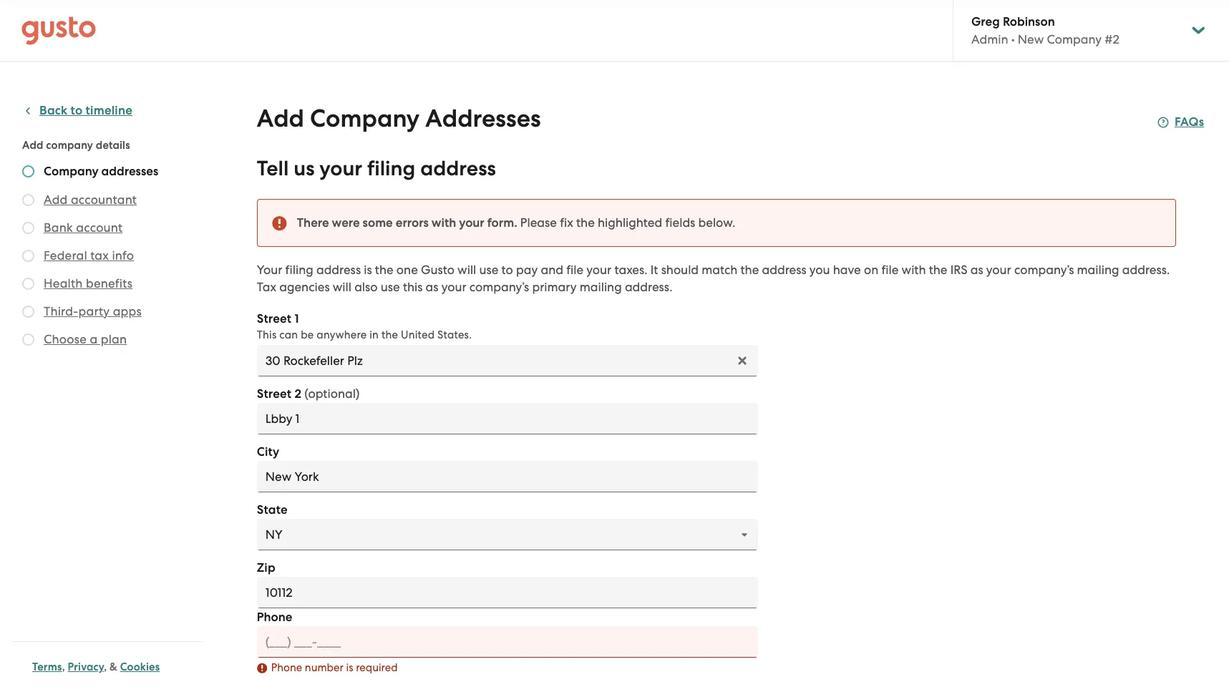 Task type: vqa. For each thing, say whether or not it's contained in the screenshot.
the bottom with
yes



Task type: describe. For each thing, give the bounding box(es) containing it.
terms
[[32, 661, 62, 674]]

should
[[662, 263, 699, 277]]

robinson
[[1004, 14, 1056, 29]]

back
[[39, 103, 68, 118]]

tell us your filing address
[[257, 156, 496, 181]]

add accountant
[[44, 193, 137, 207]]

add for add accountant
[[44, 193, 68, 207]]

third-
[[44, 304, 78, 319]]

greg robinson admin • new company #2
[[972, 14, 1120, 47]]

tell
[[257, 156, 289, 181]]

1 vertical spatial is
[[346, 662, 354, 675]]

check image for add
[[22, 194, 34, 206]]

1 file from the left
[[567, 263, 584, 277]]

0 horizontal spatial with
[[432, 216, 456, 231]]

to inside your filing address is the one gusto will use to pay and file your taxes. it should match the address you have on file with the irs as your company's mailing address. tax agencies will also use this as your company's primary mailing address.
[[502, 263, 513, 277]]

states.
[[438, 329, 472, 342]]

irs
[[951, 263, 968, 277]]

be
[[301, 329, 314, 342]]

#2
[[1106, 32, 1120, 47]]

health benefits button
[[44, 275, 133, 292]]

City field
[[257, 461, 758, 493]]

&
[[110, 661, 117, 674]]

us
[[294, 156, 315, 181]]

addresses
[[101, 164, 159, 179]]

account
[[76, 221, 123, 235]]

form.
[[488, 216, 518, 231]]

tax
[[257, 280, 277, 294]]

add for add company addresses
[[257, 104, 304, 133]]

0 horizontal spatial mailing
[[580, 280, 622, 294]]

company addresses
[[44, 164, 159, 179]]

admin
[[972, 32, 1009, 47]]

party
[[78, 304, 110, 319]]

greg
[[972, 14, 1001, 29]]

zip
[[257, 561, 276, 576]]

it
[[651, 263, 659, 277]]

in
[[370, 329, 379, 342]]

•
[[1012, 32, 1016, 47]]

united
[[401, 329, 435, 342]]

company inside list
[[44, 164, 99, 179]]

back to timeline button
[[22, 102, 133, 120]]

1 vertical spatial address.
[[625, 280, 673, 294]]

have
[[834, 263, 862, 277]]

below.
[[699, 216, 736, 230]]

0 vertical spatial filing
[[367, 156, 416, 181]]

new
[[1019, 32, 1045, 47]]

1 vertical spatial company
[[310, 104, 420, 133]]

1 check image from the top
[[22, 165, 34, 178]]

this
[[403, 280, 423, 294]]

faqs button
[[1158, 114, 1205, 131]]

your right us
[[320, 156, 363, 181]]

to inside back to timeline button
[[71, 103, 83, 118]]

pay
[[516, 263, 538, 277]]

your
[[257, 263, 283, 277]]

the inside street 1 this can be anywhere in the united states.
[[382, 329, 398, 342]]

number
[[305, 662, 344, 675]]

phone number is required
[[271, 662, 398, 675]]

the right match
[[741, 263, 760, 277]]

add company details
[[22, 139, 130, 152]]

1 horizontal spatial address.
[[1123, 263, 1171, 277]]

the left the one
[[375, 263, 394, 277]]

federal tax info button
[[44, 247, 134, 264]]

benefits
[[86, 277, 133, 291]]

terms link
[[32, 661, 62, 674]]

match
[[702, 263, 738, 277]]

street for 2
[[257, 387, 292, 402]]

anywhere
[[317, 329, 367, 342]]

filing inside your filing address is the one gusto will use to pay and file your taxes. it should match the address you have on file with the irs as your company's mailing address. tax agencies will also use this as your company's primary mailing address.
[[286, 263, 314, 277]]

your filing address is the one gusto will use to pay and file your taxes. it should match the address you have on file with the irs as your company's mailing address. tax agencies will also use this as your company's primary mailing address.
[[257, 263, 1171, 294]]

company inside greg robinson admin • new company #2
[[1048, 32, 1103, 47]]

Street 2 field
[[257, 403, 758, 435]]

health benefits
[[44, 277, 133, 291]]

required
[[356, 662, 398, 675]]

add for add company details
[[22, 139, 43, 152]]

a
[[90, 332, 98, 347]]

1 , from the left
[[62, 661, 65, 674]]

bank account button
[[44, 219, 123, 236]]

also
[[355, 280, 378, 294]]

1 vertical spatial as
[[426, 280, 439, 294]]

fields
[[666, 216, 696, 230]]

errors
[[396, 216, 429, 231]]

your down gusto
[[442, 280, 467, 294]]

phone for phone
[[257, 610, 293, 625]]

add accountant button
[[44, 191, 137, 208]]

check image for third-
[[22, 306, 34, 318]]



Task type: locate. For each thing, give the bounding box(es) containing it.
company's
[[1015, 263, 1075, 277], [470, 280, 530, 294]]

0 horizontal spatial is
[[346, 662, 354, 675]]

1 horizontal spatial with
[[902, 263, 927, 277]]

check image left choose on the left of the page
[[22, 334, 34, 346]]

check image left third-
[[22, 306, 34, 318]]

add
[[257, 104, 304, 133], [22, 139, 43, 152], [44, 193, 68, 207]]

(optional)
[[305, 387, 360, 401]]

1 horizontal spatial will
[[458, 263, 477, 277]]

company
[[1048, 32, 1103, 47], [310, 104, 420, 133], [44, 164, 99, 179]]

home image
[[21, 16, 96, 45]]

1 vertical spatial filing
[[286, 263, 314, 277]]

Street 1 field
[[257, 345, 758, 377]]

the right in
[[382, 329, 398, 342]]

company left #2
[[1048, 32, 1103, 47]]

1 horizontal spatial company
[[310, 104, 420, 133]]

check image for choose
[[22, 334, 34, 346]]

1 horizontal spatial to
[[502, 263, 513, 277]]

0 horizontal spatial address
[[317, 263, 361, 277]]

2 horizontal spatial add
[[257, 104, 304, 133]]

your left form.
[[459, 216, 485, 231]]

details
[[96, 139, 130, 152]]

apps
[[113, 304, 142, 319]]

state
[[257, 503, 288, 518]]

use
[[480, 263, 499, 277], [381, 280, 400, 294]]

1 vertical spatial street
[[257, 387, 292, 402]]

federal
[[44, 249, 87, 263]]

filing up agencies
[[286, 263, 314, 277]]

1 vertical spatial will
[[333, 280, 352, 294]]

privacy
[[68, 661, 104, 674]]

check image down 'add company details'
[[22, 165, 34, 178]]

1
[[295, 312, 299, 327]]

Phone text field
[[257, 627, 758, 658]]

this
[[257, 329, 277, 342]]

street inside street 1 this can be anywhere in the united states.
[[257, 312, 292, 327]]

company down company
[[44, 164, 99, 179]]

use left 'this'
[[381, 280, 400, 294]]

with
[[432, 216, 456, 231], [902, 263, 927, 277]]

address left the you
[[763, 263, 807, 277]]

,
[[62, 661, 65, 674], [104, 661, 107, 674]]

timeline
[[86, 103, 133, 118]]

1 horizontal spatial filing
[[367, 156, 416, 181]]

2 horizontal spatial company
[[1048, 32, 1103, 47]]

0 vertical spatial to
[[71, 103, 83, 118]]

company
[[46, 139, 93, 152]]

there were some errors with your form. please fix the highlighted fields below.
[[297, 216, 736, 231]]

1 vertical spatial with
[[902, 263, 927, 277]]

1 horizontal spatial mailing
[[1078, 263, 1120, 277]]

add inside add accountant button
[[44, 193, 68, 207]]

check image left add accountant button
[[22, 194, 34, 206]]

please
[[521, 216, 557, 230]]

1 horizontal spatial ,
[[104, 661, 107, 674]]

plan
[[101, 332, 127, 347]]

cookies button
[[120, 659, 160, 676]]

street for 1
[[257, 312, 292, 327]]

file right the on at the right of the page
[[882, 263, 899, 277]]

with right the on at the right of the page
[[902, 263, 927, 277]]

file right the and
[[567, 263, 584, 277]]

there
[[297, 216, 329, 231]]

with inside your filing address is the one gusto will use to pay and file your taxes. it should match the address you have on file with the irs as your company's mailing address. tax agencies will also use this as your company's primary mailing address.
[[902, 263, 927, 277]]

add up the bank
[[44, 193, 68, 207]]

1 street from the top
[[257, 312, 292, 327]]

0 vertical spatial address.
[[1123, 263, 1171, 277]]

street
[[257, 312, 292, 327], [257, 387, 292, 402]]

the right fix
[[577, 216, 595, 230]]

0 horizontal spatial will
[[333, 280, 352, 294]]

check image for health
[[22, 278, 34, 290]]

2 check image from the top
[[22, 306, 34, 318]]

will
[[458, 263, 477, 277], [333, 280, 352, 294]]

0 horizontal spatial file
[[567, 263, 584, 277]]

federal tax info
[[44, 249, 134, 263]]

phone left number
[[271, 662, 302, 675]]

were
[[332, 216, 360, 231]]

2 vertical spatial add
[[44, 193, 68, 207]]

1 horizontal spatial address
[[421, 156, 496, 181]]

choose a plan button
[[44, 331, 127, 348]]

0 vertical spatial company
[[1048, 32, 1103, 47]]

0 horizontal spatial use
[[381, 280, 400, 294]]

0 vertical spatial as
[[971, 263, 984, 277]]

phone for phone number is required
[[271, 662, 302, 675]]

cookies
[[120, 661, 160, 674]]

is up also
[[364, 263, 372, 277]]

0 vertical spatial use
[[480, 263, 499, 277]]

health
[[44, 277, 83, 291]]

0 horizontal spatial ,
[[62, 661, 65, 674]]

phone down zip
[[257, 610, 293, 625]]

add up tell
[[257, 104, 304, 133]]

0 vertical spatial will
[[458, 263, 477, 277]]

bank account
[[44, 221, 123, 235]]

highlighted
[[598, 216, 663, 230]]

2
[[295, 387, 302, 402]]

check image
[[22, 278, 34, 290], [22, 306, 34, 318], [22, 334, 34, 346]]

to left 'pay'
[[502, 263, 513, 277]]

file
[[567, 263, 584, 277], [882, 263, 899, 277]]

0 vertical spatial company's
[[1015, 263, 1075, 277]]

3 check image from the top
[[22, 334, 34, 346]]

info
[[112, 249, 134, 263]]

check image for federal
[[22, 250, 34, 262]]

0 vertical spatial street
[[257, 312, 292, 327]]

0 horizontal spatial filing
[[286, 263, 314, 277]]

, left privacy "link"
[[62, 661, 65, 674]]

third-party apps button
[[44, 303, 142, 320]]

0 vertical spatial is
[[364, 263, 372, 277]]

check image left 'federal'
[[22, 250, 34, 262]]

choose a plan
[[44, 332, 127, 347]]

one
[[397, 263, 418, 277]]

will right gusto
[[458, 263, 477, 277]]

choose
[[44, 332, 87, 347]]

0 horizontal spatial company
[[44, 164, 99, 179]]

2 file from the left
[[882, 263, 899, 277]]

0 vertical spatial phone
[[257, 610, 293, 625]]

with right errors
[[432, 216, 456, 231]]

company up tell us your filing address at the left
[[310, 104, 420, 133]]

you
[[810, 263, 831, 277]]

your
[[320, 156, 363, 181], [459, 216, 485, 231], [587, 263, 612, 277], [987, 263, 1012, 277], [442, 280, 467, 294]]

filing down "add company addresses"
[[367, 156, 416, 181]]

some
[[363, 216, 393, 231]]

1 vertical spatial to
[[502, 263, 513, 277]]

will left also
[[333, 280, 352, 294]]

city
[[257, 445, 280, 460]]

2 vertical spatial company
[[44, 164, 99, 179]]

primary
[[533, 280, 577, 294]]

1 vertical spatial check image
[[22, 306, 34, 318]]

0 horizontal spatial address.
[[625, 280, 673, 294]]

to right back
[[71, 103, 83, 118]]

0 vertical spatial check image
[[22, 278, 34, 290]]

0 horizontal spatial company's
[[470, 280, 530, 294]]

0 horizontal spatial add
[[22, 139, 43, 152]]

gusto
[[421, 263, 455, 277]]

1 horizontal spatial use
[[480, 263, 499, 277]]

Zip field
[[257, 577, 758, 609]]

1 vertical spatial phone
[[271, 662, 302, 675]]

accountant
[[71, 193, 137, 207]]

use left 'pay'
[[480, 263, 499, 277]]

the inside there were some errors with your form. please fix the highlighted fields below.
[[577, 216, 595, 230]]

1 vertical spatial company's
[[470, 280, 530, 294]]

0 horizontal spatial as
[[426, 280, 439, 294]]

to
[[71, 103, 83, 118], [502, 263, 513, 277]]

2 street from the top
[[257, 387, 292, 402]]

1 horizontal spatial add
[[44, 193, 68, 207]]

street 2 (optional)
[[257, 387, 360, 402]]

street left the 2
[[257, 387, 292, 402]]

street up this
[[257, 312, 292, 327]]

check image left health
[[22, 278, 34, 290]]

4 check image from the top
[[22, 250, 34, 262]]

address down addresses
[[421, 156, 496, 181]]

add left company
[[22, 139, 43, 152]]

2 , from the left
[[104, 661, 107, 674]]

privacy link
[[68, 661, 104, 674]]

1 horizontal spatial file
[[882, 263, 899, 277]]

the left 'irs'
[[930, 263, 948, 277]]

as
[[971, 263, 984, 277], [426, 280, 439, 294]]

1 vertical spatial mailing
[[580, 280, 622, 294]]

tax
[[90, 249, 109, 263]]

on
[[865, 263, 879, 277]]

street 1 this can be anywhere in the united states.
[[257, 312, 472, 342]]

your right 'irs'
[[987, 263, 1012, 277]]

1 horizontal spatial is
[[364, 263, 372, 277]]

is right number
[[346, 662, 354, 675]]

check image left the bank
[[22, 222, 34, 234]]

as right 'irs'
[[971, 263, 984, 277]]

fix
[[560, 216, 574, 230]]

taxes.
[[615, 263, 648, 277]]

company addresses list
[[22, 164, 198, 351]]

third-party apps
[[44, 304, 142, 319]]

bank
[[44, 221, 73, 235]]

0 vertical spatial add
[[257, 104, 304, 133]]

terms , privacy , & cookies
[[32, 661, 160, 674]]

add company addresses
[[257, 104, 541, 133]]

, left "&"
[[104, 661, 107, 674]]

1 vertical spatial use
[[381, 280, 400, 294]]

0 horizontal spatial to
[[71, 103, 83, 118]]

0 vertical spatial mailing
[[1078, 263, 1120, 277]]

can
[[280, 329, 298, 342]]

check image for bank
[[22, 222, 34, 234]]

back to timeline
[[39, 103, 133, 118]]

1 horizontal spatial as
[[971, 263, 984, 277]]

2 check image from the top
[[22, 194, 34, 206]]

agencies
[[280, 280, 330, 294]]

as down gusto
[[426, 280, 439, 294]]

1 vertical spatial add
[[22, 139, 43, 152]]

3 check image from the top
[[22, 222, 34, 234]]

is inside your filing address is the one gusto will use to pay and file your taxes. it should match the address you have on file with the irs as your company's mailing address. tax agencies will also use this as your company's primary mailing address.
[[364, 263, 372, 277]]

0 vertical spatial with
[[432, 216, 456, 231]]

your left taxes.
[[587, 263, 612, 277]]

2 horizontal spatial address
[[763, 263, 807, 277]]

1 horizontal spatial company's
[[1015, 263, 1075, 277]]

1 check image from the top
[[22, 278, 34, 290]]

check image
[[22, 165, 34, 178], [22, 194, 34, 206], [22, 222, 34, 234], [22, 250, 34, 262]]

faqs
[[1176, 115, 1205, 130]]

2 vertical spatial check image
[[22, 334, 34, 346]]

address up also
[[317, 263, 361, 277]]



